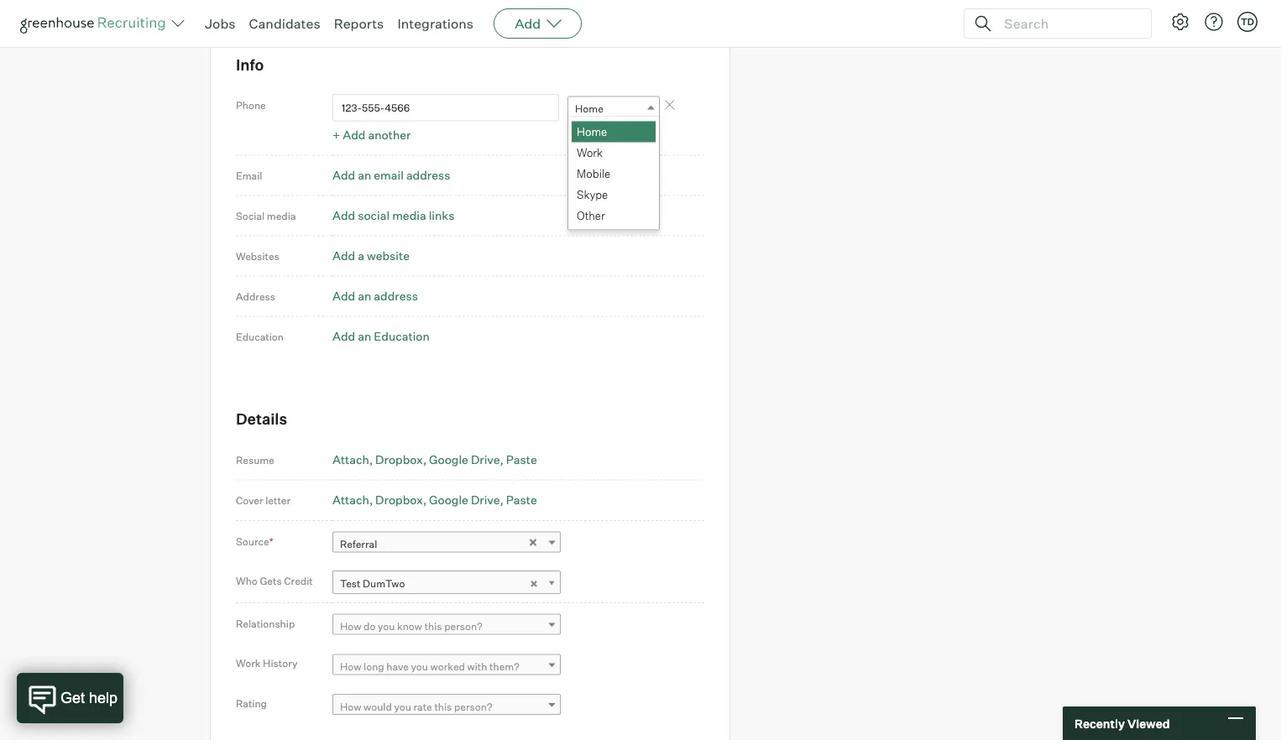 Task type: locate. For each thing, give the bounding box(es) containing it.
0 vertical spatial paste link
[[506, 452, 537, 467]]

attach dropbox google drive paste for cover letter
[[333, 493, 537, 508]]

education down add an address link
[[374, 329, 430, 344]]

jobs
[[205, 15, 236, 32]]

home for home work mobile skype other
[[577, 125, 607, 139]]

google drive link
[[429, 452, 504, 467], [429, 493, 504, 508]]

add for add an email address
[[333, 168, 355, 183]]

0 vertical spatial google drive link
[[429, 452, 504, 467]]

2 how from the top
[[340, 661, 362, 673]]

how long have you worked with them? link
[[333, 655, 561, 679]]

home
[[575, 103, 604, 115], [577, 125, 607, 139]]

0 vertical spatial attach dropbox google drive paste
[[333, 452, 537, 467]]

how left do
[[340, 621, 362, 633]]

0 vertical spatial an
[[358, 168, 371, 183]]

who gets credit
[[236, 575, 313, 588]]

google drive link for resume
[[429, 452, 504, 467]]

home up mobile
[[575, 103, 604, 115]]

an down a
[[358, 289, 371, 303]]

attach for resume
[[333, 452, 369, 467]]

1 dropbox link from the top
[[376, 452, 427, 467]]

+ add another link
[[333, 127, 411, 142]]

an
[[358, 168, 371, 183], [358, 289, 371, 303], [358, 329, 371, 344]]

1 vertical spatial attach link
[[333, 493, 373, 508]]

address down website
[[374, 289, 418, 303]]

1 an from the top
[[358, 168, 371, 183]]

an down the add an address
[[358, 329, 371, 344]]

add for add an education
[[333, 329, 355, 344]]

test dumtwo link
[[333, 571, 561, 595]]

how left long
[[340, 661, 362, 673]]

person? for how would you rate this person?
[[454, 701, 493, 714]]

0 vertical spatial address
[[406, 168, 451, 183]]

this inside how would you rate this person? link
[[435, 701, 452, 714]]

1 attach link from the top
[[333, 452, 373, 467]]

cover
[[236, 495, 263, 507]]

this inside how do you know this person? link
[[425, 621, 442, 633]]

credit
[[284, 575, 313, 588]]

1 vertical spatial google
[[429, 493, 469, 508]]

history
[[263, 658, 298, 670]]

2 attach dropbox google drive paste from the top
[[333, 493, 537, 508]]

2 google from the top
[[429, 493, 469, 508]]

address
[[406, 168, 451, 183], [374, 289, 418, 303]]

1 vertical spatial drive
[[471, 493, 500, 508]]

1 vertical spatial how
[[340, 661, 362, 673]]

with
[[467, 661, 488, 673]]

how
[[340, 621, 362, 633], [340, 661, 362, 673], [340, 701, 362, 714]]

home down home link
[[577, 125, 607, 139]]

2 google drive link from the top
[[429, 493, 504, 508]]

work left history
[[236, 658, 261, 670]]

letter
[[266, 495, 291, 507]]

0 horizontal spatial education
[[236, 330, 284, 343]]

person?
[[444, 621, 483, 633], [454, 701, 493, 714]]

another
[[368, 127, 411, 142]]

you for rate
[[394, 701, 411, 714]]

1 google drive link from the top
[[429, 452, 504, 467]]

add
[[515, 15, 541, 32], [343, 127, 366, 142], [333, 168, 355, 183], [333, 208, 355, 223], [333, 248, 355, 263], [333, 289, 355, 303], [333, 329, 355, 344]]

you
[[378, 621, 395, 633], [411, 661, 428, 673], [394, 701, 411, 714]]

how would you rate this person? link
[[333, 695, 561, 719]]

you left rate
[[394, 701, 411, 714]]

0 vertical spatial google
[[429, 452, 469, 467]]

1 vertical spatial home
[[577, 125, 607, 139]]

2 dropbox link from the top
[[376, 493, 427, 508]]

2 an from the top
[[358, 289, 371, 303]]

education down the address
[[236, 330, 284, 343]]

dropbox link
[[376, 452, 427, 467], [376, 493, 427, 508]]

home inside home work mobile skype other
[[577, 125, 607, 139]]

1 vertical spatial person?
[[454, 701, 493, 714]]

2 attach link from the top
[[333, 493, 373, 508]]

1 horizontal spatial work
[[577, 146, 603, 160]]

2 attach from the top
[[333, 493, 369, 508]]

this right rate
[[435, 701, 452, 714]]

2 paste from the top
[[506, 493, 537, 508]]

work inside home work mobile skype other
[[577, 146, 603, 160]]

2 dropbox from the top
[[376, 493, 423, 508]]

paste
[[506, 452, 537, 467], [506, 493, 537, 508]]

address right email
[[406, 168, 451, 183]]

referral
[[340, 538, 377, 551]]

0 vertical spatial this
[[425, 621, 442, 633]]

person? up with
[[444, 621, 483, 633]]

drive for cover letter
[[471, 493, 500, 508]]

1 vertical spatial google drive link
[[429, 493, 504, 508]]

1 vertical spatial you
[[411, 661, 428, 673]]

1 paste link from the top
[[506, 452, 537, 467]]

2 paste link from the top
[[506, 493, 537, 508]]

2 vertical spatial an
[[358, 329, 371, 344]]

0 vertical spatial you
[[378, 621, 395, 633]]

media right 'social'
[[267, 209, 296, 222]]

0 vertical spatial paste
[[506, 452, 537, 467]]

2 vertical spatial how
[[340, 701, 362, 714]]

media
[[392, 208, 426, 223], [267, 209, 296, 222]]

attach dropbox google drive paste for resume
[[333, 452, 537, 467]]

0 vertical spatial home
[[575, 103, 604, 115]]

0 vertical spatial dropbox
[[376, 452, 423, 467]]

gets
[[260, 575, 282, 588]]

+ add another
[[333, 127, 411, 142]]

an left email
[[358, 168, 371, 183]]

know
[[397, 621, 423, 633]]

+
[[333, 127, 340, 142]]

attach dropbox google drive paste
[[333, 452, 537, 467], [333, 493, 537, 508]]

1 vertical spatial attach
[[333, 493, 369, 508]]

attach link
[[333, 452, 373, 467], [333, 493, 373, 508]]

1 how from the top
[[340, 621, 362, 633]]

3 an from the top
[[358, 329, 371, 344]]

3 how from the top
[[340, 701, 362, 714]]

1 vertical spatial attach dropbox google drive paste
[[333, 493, 537, 508]]

how inside 'link'
[[340, 661, 362, 673]]

1 drive from the top
[[471, 452, 500, 467]]

0 horizontal spatial media
[[267, 209, 296, 222]]

0 horizontal spatial work
[[236, 658, 261, 670]]

0 vertical spatial attach
[[333, 452, 369, 467]]

how for how would you rate this person?
[[340, 701, 362, 714]]

person? down with
[[454, 701, 493, 714]]

mobile
[[577, 167, 611, 181]]

home link
[[568, 96, 660, 121]]

skype
[[577, 188, 608, 202]]

0 vertical spatial how
[[340, 621, 362, 633]]

an for education
[[358, 329, 371, 344]]

work up mobile
[[577, 146, 603, 160]]

add an address link
[[333, 289, 418, 303]]

1 vertical spatial paste
[[506, 493, 537, 508]]

1 vertical spatial dropbox link
[[376, 493, 427, 508]]

1 vertical spatial an
[[358, 289, 371, 303]]

add a website
[[333, 248, 410, 263]]

0 vertical spatial dropbox link
[[376, 452, 427, 467]]

1 attach from the top
[[333, 452, 369, 467]]

you right do
[[378, 621, 395, 633]]

how left would on the bottom left
[[340, 701, 362, 714]]

this for know
[[425, 621, 442, 633]]

rating
[[236, 698, 267, 710]]

dropbox for cover letter
[[376, 493, 423, 508]]

1 vertical spatial dropbox
[[376, 493, 423, 508]]

drive
[[471, 452, 500, 467], [471, 493, 500, 508]]

add inside popup button
[[515, 15, 541, 32]]

test dumtwo
[[340, 577, 405, 590]]

dropbox
[[376, 452, 423, 467], [376, 493, 423, 508]]

1 vertical spatial this
[[435, 701, 452, 714]]

work history
[[236, 658, 298, 670]]

work
[[577, 146, 603, 160], [236, 658, 261, 670]]

paste for cover letter
[[506, 493, 537, 508]]

this right the know
[[425, 621, 442, 633]]

dropbox for resume
[[376, 452, 423, 467]]

candidates
[[249, 15, 321, 32]]

you right have
[[411, 661, 428, 673]]

jobs link
[[205, 15, 236, 32]]

configure image
[[1171, 12, 1191, 32]]

referral link
[[333, 532, 561, 556]]

other
[[577, 209, 605, 223]]

*
[[269, 535, 274, 548]]

0 vertical spatial person?
[[444, 621, 483, 633]]

add social media links link
[[333, 208, 455, 223]]

relationship
[[236, 618, 295, 630]]

0 vertical spatial work
[[577, 146, 603, 160]]

1 vertical spatial paste link
[[506, 493, 537, 508]]

attach link for resume
[[333, 452, 373, 467]]

dropbox link for resume
[[376, 452, 427, 467]]

add a website link
[[333, 248, 410, 263]]

1 google from the top
[[429, 452, 469, 467]]

1 attach dropbox google drive paste from the top
[[333, 452, 537, 467]]

google for cover letter
[[429, 493, 469, 508]]

would
[[364, 701, 392, 714]]

source
[[236, 535, 269, 548]]

2 drive from the top
[[471, 493, 500, 508]]

source *
[[236, 535, 274, 548]]

2 vertical spatial you
[[394, 701, 411, 714]]

drive for resume
[[471, 452, 500, 467]]

integrations link
[[398, 15, 474, 32]]

them?
[[490, 661, 520, 673]]

0 vertical spatial drive
[[471, 452, 500, 467]]

person? for how do you know this person?
[[444, 621, 483, 633]]

paste link for resume
[[506, 452, 537, 467]]

None text field
[[333, 94, 559, 121]]

media left links
[[392, 208, 426, 223]]

1 dropbox from the top
[[376, 452, 423, 467]]

add an email address link
[[333, 168, 451, 183]]

1 horizontal spatial education
[[374, 329, 430, 344]]

1 paste from the top
[[506, 452, 537, 467]]

an for email
[[358, 168, 371, 183]]

attach
[[333, 452, 369, 467], [333, 493, 369, 508]]

paste for resume
[[506, 452, 537, 467]]

0 vertical spatial attach link
[[333, 452, 373, 467]]

add button
[[494, 8, 582, 39]]

google
[[429, 452, 469, 467], [429, 493, 469, 508]]

1 horizontal spatial media
[[392, 208, 426, 223]]

this
[[425, 621, 442, 633], [435, 701, 452, 714]]



Task type: vqa. For each thing, say whether or not it's contained in the screenshot.


Task type: describe. For each thing, give the bounding box(es) containing it.
address
[[236, 290, 275, 303]]

websites
[[236, 250, 280, 262]]

add for add social media links
[[333, 208, 355, 223]]

attach for cover letter
[[333, 493, 369, 508]]

you inside 'link'
[[411, 661, 428, 673]]

1 vertical spatial address
[[374, 289, 418, 303]]

home for home
[[575, 103, 604, 115]]

an for address
[[358, 289, 371, 303]]

add an address
[[333, 289, 418, 303]]

td
[[1241, 16, 1255, 27]]

long
[[364, 661, 384, 673]]

reports
[[334, 15, 384, 32]]

viewed
[[1128, 717, 1171, 731]]

website
[[367, 248, 410, 263]]

rate
[[414, 701, 432, 714]]

this for rate
[[435, 701, 452, 714]]

a
[[358, 248, 364, 263]]

recently viewed
[[1075, 717, 1171, 731]]

do
[[364, 621, 376, 633]]

worked
[[430, 661, 465, 673]]

candidates link
[[249, 15, 321, 32]]

who
[[236, 575, 258, 588]]

add for add a website
[[333, 248, 355, 263]]

Search text field
[[1000, 11, 1136, 36]]

home work mobile skype other
[[577, 125, 611, 223]]

email
[[374, 168, 404, 183]]

how would you rate this person?
[[340, 701, 493, 714]]

dumtwo
[[363, 577, 405, 590]]

how for how long have you worked with them?
[[340, 661, 362, 673]]

attach link for cover letter
[[333, 493, 373, 508]]

you for know
[[378, 621, 395, 633]]

resume
[[236, 454, 274, 466]]

recently
[[1075, 717, 1126, 731]]

google for resume
[[429, 452, 469, 467]]

how do you know this person?
[[340, 621, 483, 633]]

td button
[[1238, 12, 1258, 32]]

details
[[236, 410, 287, 429]]

google drive link for cover letter
[[429, 493, 504, 508]]

social
[[358, 208, 390, 223]]

add an education
[[333, 329, 430, 344]]

cover letter
[[236, 495, 291, 507]]

info
[[236, 55, 264, 74]]

social
[[236, 209, 265, 222]]

links
[[429, 208, 455, 223]]

paste link for cover letter
[[506, 493, 537, 508]]

add for add
[[515, 15, 541, 32]]

social media
[[236, 209, 296, 222]]

phone
[[236, 99, 266, 112]]

add an email address
[[333, 168, 451, 183]]

reports link
[[334, 15, 384, 32]]

how do you know this person? link
[[333, 614, 561, 639]]

how long have you worked with them?
[[340, 661, 520, 673]]

how for how do you know this person?
[[340, 621, 362, 633]]

add for add an address
[[333, 289, 355, 303]]

td button
[[1235, 8, 1262, 35]]

have
[[387, 661, 409, 673]]

add an education link
[[333, 329, 430, 344]]

test
[[340, 577, 361, 590]]

dropbox link for cover letter
[[376, 493, 427, 508]]

email
[[236, 169, 262, 182]]

add social media links
[[333, 208, 455, 223]]

1 vertical spatial work
[[236, 658, 261, 670]]

integrations
[[398, 15, 474, 32]]

greenhouse recruiting image
[[20, 13, 171, 34]]



